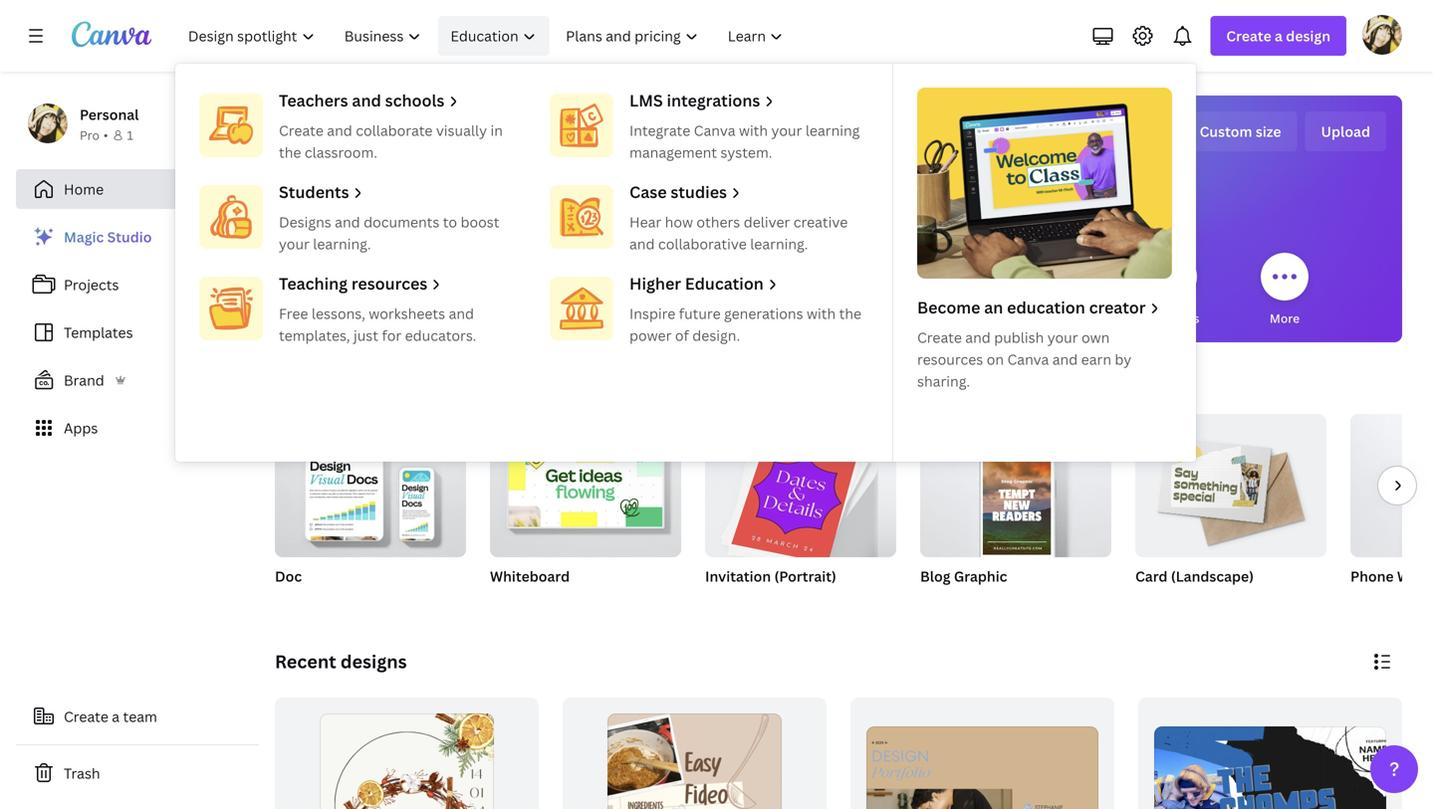 Task type: vqa. For each thing, say whether or not it's contained in the screenshot.
Free lessons, worksheets and templates, just for educators.
yes



Task type: describe. For each thing, give the bounding box(es) containing it.
you inside button
[[393, 310, 414, 327]]

integrate
[[629, 121, 691, 140]]

hear
[[629, 213, 662, 232]]

become
[[917, 297, 981, 318]]

resources inside create and publish your own resources on canva and earn by sharing.
[[917, 350, 983, 369]]

whiteboards button
[[578, 239, 653, 343]]

inspire future generations with the power of design.
[[629, 304, 862, 345]]

generations
[[724, 304, 803, 323]]

boost
[[461, 213, 500, 232]]

social media
[[802, 310, 876, 327]]

the inside "create and collaborate visually in the classroom."
[[279, 143, 301, 162]]

templates link
[[16, 313, 259, 353]]

pro
[[80, 127, 99, 143]]

free
[[279, 304, 308, 323]]

lessons,
[[312, 304, 365, 323]]

create a team button
[[16, 697, 259, 737]]

create and collaborate visually in the classroom.
[[279, 121, 503, 162]]

presentations
[[687, 310, 767, 327]]

media
[[840, 310, 876, 327]]

invitation
[[705, 567, 771, 586]]

power
[[629, 326, 672, 345]]

card
[[1135, 567, 1168, 586]]

education
[[1007, 297, 1085, 318]]

a for team
[[112, 708, 120, 727]]

lms integrations
[[629, 90, 760, 111]]

just
[[354, 326, 379, 345]]

whiteboard group
[[490, 414, 681, 612]]

team
[[123, 708, 157, 727]]

more
[[1270, 310, 1300, 327]]

social media button
[[802, 239, 876, 343]]

integrations
[[667, 90, 760, 111]]

create for create and collaborate visually in the classroom.
[[279, 121, 324, 140]]

teachers
[[279, 90, 348, 111]]

publish
[[994, 328, 1044, 347]]

phone wallp
[[1351, 567, 1434, 586]]

•
[[103, 127, 108, 143]]

0 horizontal spatial resources
[[352, 273, 428, 294]]

and up collaborate
[[352, 90, 381, 111]]

magic
[[64, 228, 104, 247]]

trash
[[64, 764, 100, 783]]

recent designs
[[275, 650, 407, 674]]

more button
[[1261, 239, 1309, 343]]

will
[[712, 119, 763, 162]]

wallp
[[1397, 567, 1434, 586]]

phone wallpaper group
[[1351, 414, 1434, 612]]

education menu
[[175, 64, 1196, 462]]

your inside the "designs and documents to boost your learning."
[[279, 235, 310, 253]]

group for doc
[[275, 414, 466, 558]]

sharing.
[[917, 372, 970, 391]]

studies
[[671, 181, 727, 203]]

creator
[[1089, 297, 1146, 318]]

top level navigation element
[[175, 16, 1196, 462]]

system.
[[721, 143, 772, 162]]

websites
[[1147, 310, 1200, 327]]

doc
[[275, 567, 302, 586]]

an
[[984, 297, 1003, 318]]

future
[[679, 304, 721, 323]]

how
[[665, 213, 693, 232]]

group for invitation (portrait)
[[705, 414, 896, 564]]

canva inside create and publish your own resources on canva and earn by sharing.
[[1007, 350, 1049, 369]]

hear how others deliver creative and collaborative learning.
[[629, 213, 848, 253]]

others
[[697, 213, 740, 232]]

card (landscape)
[[1135, 567, 1254, 586]]

custom
[[1200, 122, 1253, 141]]

for
[[382, 326, 402, 345]]

create for create and publish your own resources on canva and earn by sharing.
[[917, 328, 962, 347]]

design inside dropdown button
[[1286, 26, 1331, 45]]

on
[[987, 350, 1004, 369]]

by
[[1115, 350, 1132, 369]]

with inside integrate canva with your learning management system.
[[739, 121, 768, 140]]

whiteboards
[[578, 310, 653, 327]]

case studies
[[629, 181, 727, 203]]

create a design
[[1226, 26, 1331, 45]]

learning. inside the "designs and documents to boost your learning."
[[313, 235, 371, 253]]

print
[[1020, 310, 1048, 327]]

with inside inspire future generations with the power of design.
[[807, 304, 836, 323]]

upload button
[[1305, 112, 1386, 151]]

for
[[371, 310, 390, 327]]

(portrait)
[[774, 567, 837, 586]]

doc group
[[275, 414, 466, 612]]

social
[[802, 310, 837, 327]]

group for whiteboard
[[490, 414, 681, 558]]

personal
[[80, 105, 139, 124]]

0 vertical spatial you
[[770, 119, 829, 162]]

phone
[[1351, 567, 1394, 586]]

(landscape)
[[1171, 567, 1254, 586]]

today?
[[944, 119, 1056, 162]]

create for create a team
[[64, 708, 108, 727]]

and inside "create and collaborate visually in the classroom."
[[327, 121, 352, 140]]

home link
[[16, 169, 259, 209]]



Task type: locate. For each thing, give the bounding box(es) containing it.
list containing magic studio
[[16, 217, 259, 448]]

0 vertical spatial resources
[[352, 273, 428, 294]]

trash link
[[16, 754, 259, 794]]

education button
[[438, 16, 549, 56]]

0 vertical spatial the
[[279, 143, 301, 162]]

2 vertical spatial your
[[1048, 328, 1078, 347]]

1 vertical spatial you
[[393, 310, 414, 327]]

videos button
[[926, 239, 974, 343]]

custom size
[[1200, 122, 1281, 141]]

canva
[[694, 121, 736, 140], [1007, 350, 1049, 369]]

1 vertical spatial design
[[836, 119, 938, 162]]

a inside button
[[112, 708, 120, 727]]

education inside menu
[[685, 273, 764, 294]]

and up on
[[965, 328, 991, 347]]

1 learning. from the left
[[313, 235, 371, 253]]

1 horizontal spatial resources
[[917, 350, 983, 369]]

the
[[279, 143, 301, 162], [839, 304, 862, 323]]

pro •
[[80, 127, 108, 143]]

resources up worksheets on the top left of the page
[[352, 273, 428, 294]]

the inside inspire future generations with the power of design.
[[839, 304, 862, 323]]

a inside dropdown button
[[1275, 26, 1283, 45]]

learning. down deliver
[[750, 235, 808, 253]]

canva down 'publish'
[[1007, 350, 1049, 369]]

free lessons, worksheets and templates, just for educators.
[[279, 304, 476, 345]]

templates
[[64, 323, 133, 342]]

projects link
[[16, 265, 259, 305]]

education inside dropdown button
[[451, 26, 519, 45]]

brand link
[[16, 361, 259, 400]]

apps
[[64, 419, 98, 438]]

0 horizontal spatial you
[[393, 310, 414, 327]]

0 horizontal spatial canva
[[694, 121, 736, 140]]

1 horizontal spatial education
[[685, 273, 764, 294]]

create inside create and publish your own resources on canva and earn by sharing.
[[917, 328, 962, 347]]

higher
[[629, 273, 681, 294]]

1 vertical spatial education
[[685, 273, 764, 294]]

earn
[[1081, 350, 1112, 369]]

resources up sharing.
[[917, 350, 983, 369]]

your
[[771, 121, 802, 140], [279, 235, 310, 253], [1048, 328, 1078, 347]]

recent
[[275, 650, 336, 674]]

create a team
[[64, 708, 157, 727]]

0 horizontal spatial the
[[279, 143, 301, 162]]

your down print products
[[1048, 328, 1078, 347]]

learning.
[[313, 235, 371, 253], [750, 235, 808, 253]]

custom size button
[[1184, 112, 1297, 151]]

apps link
[[16, 408, 259, 448]]

integrate canva with your learning management system.
[[629, 121, 860, 162]]

create inside dropdown button
[[1226, 26, 1272, 45]]

what
[[621, 119, 706, 162]]

create down videos on the top of page
[[917, 328, 962, 347]]

the up students
[[279, 143, 301, 162]]

0 horizontal spatial with
[[739, 121, 768, 140]]

card (landscape) group
[[1135, 406, 1327, 612]]

None search field
[[540, 185, 1137, 225]]

with up system.
[[739, 121, 768, 140]]

education up in at the top
[[451, 26, 519, 45]]

create inside button
[[64, 708, 108, 727]]

design.
[[693, 326, 740, 345]]

1 horizontal spatial the
[[839, 304, 862, 323]]

home
[[64, 180, 104, 199]]

2 learning. from the left
[[750, 235, 808, 253]]

create up custom size
[[1226, 26, 1272, 45]]

you right will
[[770, 119, 829, 162]]

brand
[[64, 371, 104, 390]]

the right "social"
[[839, 304, 862, 323]]

collaborative
[[658, 235, 747, 253]]

0 vertical spatial with
[[739, 121, 768, 140]]

in
[[491, 121, 503, 140]]

0 vertical spatial design
[[1286, 26, 1331, 45]]

and down hear on the top
[[629, 235, 655, 253]]

education up presentations
[[685, 273, 764, 294]]

higher education
[[629, 273, 764, 294]]

worksheets
[[369, 304, 445, 323]]

upload
[[1321, 122, 1371, 141]]

videos
[[931, 310, 970, 327]]

1 horizontal spatial learning.
[[750, 235, 808, 253]]

blog
[[920, 567, 951, 586]]

0 horizontal spatial learning.
[[313, 235, 371, 253]]

a left team
[[112, 708, 120, 727]]

1 vertical spatial resources
[[917, 350, 983, 369]]

teaching resources
[[279, 273, 428, 294]]

graphic
[[954, 567, 1007, 586]]

1 horizontal spatial you
[[770, 119, 829, 162]]

learning
[[806, 121, 860, 140]]

1
[[127, 127, 133, 143]]

group for phone wallp
[[1351, 414, 1434, 558]]

of
[[675, 326, 689, 345]]

with
[[739, 121, 768, 140], [807, 304, 836, 323]]

create inside "create and collaborate visually in the classroom."
[[279, 121, 324, 140]]

1 horizontal spatial a
[[1275, 26, 1283, 45]]

a
[[1275, 26, 1283, 45], [112, 708, 120, 727]]

print products
[[1020, 310, 1104, 327]]

0 horizontal spatial education
[[451, 26, 519, 45]]

a for design
[[1275, 26, 1283, 45]]

0 horizontal spatial your
[[279, 235, 310, 253]]

1 vertical spatial with
[[807, 304, 836, 323]]

visually
[[436, 121, 487, 140]]

your for become an education creator
[[1048, 328, 1078, 347]]

magic studio
[[64, 228, 152, 247]]

create for create a design
[[1226, 26, 1272, 45]]

blog graphic group
[[920, 414, 1112, 612]]

resources
[[352, 273, 428, 294], [917, 350, 983, 369]]

management
[[629, 143, 717, 162]]

your inside integrate canva with your learning management system.
[[771, 121, 802, 140]]

1 horizontal spatial canva
[[1007, 350, 1049, 369]]

products
[[1051, 310, 1104, 327]]

schools
[[385, 90, 445, 111]]

0 vertical spatial a
[[1275, 26, 1283, 45]]

create down teachers
[[279, 121, 324, 140]]

create and publish your own resources on canva and earn by sharing.
[[917, 328, 1132, 391]]

for you
[[371, 310, 414, 327]]

1 horizontal spatial design
[[1286, 26, 1331, 45]]

and up classroom. on the left top
[[327, 121, 352, 140]]

2 horizontal spatial your
[[1048, 328, 1078, 347]]

design
[[1286, 26, 1331, 45], [836, 119, 938, 162]]

for you button
[[369, 239, 416, 343]]

and inside the "designs and documents to boost your learning."
[[335, 213, 360, 232]]

documents
[[364, 213, 440, 232]]

list
[[16, 217, 259, 448]]

canva down 'integrations'
[[694, 121, 736, 140]]

group
[[1135, 406, 1327, 558], [275, 414, 466, 558], [490, 414, 681, 558], [705, 414, 896, 564], [920, 414, 1112, 558], [1351, 414, 1434, 558]]

own
[[1082, 328, 1110, 347]]

you right for
[[393, 310, 414, 327]]

what will you design today?
[[621, 119, 1056, 162]]

blog graphic
[[920, 567, 1007, 586]]

and inside hear how others deliver creative and collaborative learning.
[[629, 235, 655, 253]]

1 vertical spatial the
[[839, 304, 862, 323]]

websites button
[[1147, 239, 1200, 343]]

inspire
[[629, 304, 676, 323]]

0 vertical spatial education
[[451, 26, 519, 45]]

your up system.
[[771, 121, 802, 140]]

classroom.
[[305, 143, 377, 162]]

1 horizontal spatial with
[[807, 304, 836, 323]]

and up educators.
[[449, 304, 474, 323]]

become an education creator
[[917, 297, 1146, 318]]

learning. up teaching resources
[[313, 235, 371, 253]]

create
[[1226, 26, 1272, 45], [279, 121, 324, 140], [917, 328, 962, 347], [64, 708, 108, 727]]

teaching
[[279, 273, 348, 294]]

creative
[[794, 213, 848, 232]]

0 vertical spatial your
[[771, 121, 802, 140]]

and left earn
[[1053, 350, 1078, 369]]

whiteboard
[[490, 567, 570, 586]]

a up size
[[1275, 26, 1283, 45]]

and inside the free lessons, worksheets and templates, just for educators.
[[449, 304, 474, 323]]

print products button
[[1020, 239, 1104, 343]]

learning. inside hear how others deliver creative and collaborative learning.
[[750, 235, 808, 253]]

your inside create and publish your own resources on canva and earn by sharing.
[[1048, 328, 1078, 347]]

0 horizontal spatial design
[[836, 119, 938, 162]]

canva inside integrate canva with your learning management system.
[[694, 121, 736, 140]]

1 vertical spatial a
[[112, 708, 120, 727]]

create left team
[[64, 708, 108, 727]]

stephanie aranda image
[[1363, 15, 1402, 55]]

1 vertical spatial canva
[[1007, 350, 1049, 369]]

magic studio link
[[16, 217, 259, 257]]

and right the designs
[[335, 213, 360, 232]]

education
[[451, 26, 519, 45], [685, 273, 764, 294]]

your for lms integrations
[[771, 121, 802, 140]]

educators.
[[405, 326, 476, 345]]

1 horizontal spatial your
[[771, 121, 802, 140]]

0 horizontal spatial a
[[112, 708, 120, 727]]

presentations button
[[687, 239, 767, 343]]

1 vertical spatial your
[[279, 235, 310, 253]]

invitation (portrait) group
[[705, 414, 896, 612]]

0 vertical spatial canva
[[694, 121, 736, 140]]

with left media
[[807, 304, 836, 323]]

your down the designs
[[279, 235, 310, 253]]



